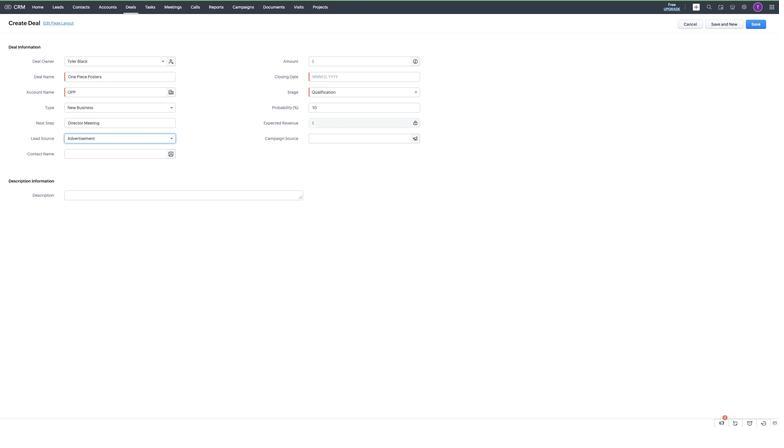 Task type: describe. For each thing, give the bounding box(es) containing it.
create deal edit page layout
[[9, 20, 74, 26]]

save and new button
[[706, 20, 744, 29]]

and
[[721, 22, 729, 27]]

reports link
[[205, 0, 228, 14]]

contacts link
[[68, 0, 94, 14]]

account name
[[26, 90, 54, 95]]

lead
[[31, 136, 40, 141]]

layout
[[61, 21, 74, 25]]

meetings link
[[160, 0, 186, 14]]

visits
[[294, 5, 304, 9]]

qualification
[[312, 90, 336, 95]]

calls
[[191, 5, 200, 9]]

2
[[725, 416, 726, 420]]

free upgrade
[[664, 3, 681, 11]]

account
[[26, 90, 42, 95]]

home
[[32, 5, 44, 9]]

tyler black
[[68, 59, 87, 64]]

meetings
[[164, 5, 182, 9]]

contacts
[[73, 5, 90, 9]]

edit
[[43, 21, 50, 25]]

$ for amount
[[312, 59, 314, 64]]

advertisement
[[68, 136, 95, 141]]

name for account name
[[43, 90, 54, 95]]

profile image
[[754, 2, 763, 12]]

save and new
[[712, 22, 738, 27]]

information for deal information
[[18, 45, 41, 49]]

business
[[77, 106, 93, 110]]

visits link
[[289, 0, 308, 14]]

description for description
[[33, 193, 54, 198]]

expected revenue
[[264, 121, 299, 126]]

free
[[669, 3, 676, 7]]

cancel button
[[678, 20, 703, 29]]

next
[[36, 121, 45, 126]]

home link
[[28, 0, 48, 14]]

leads link
[[48, 0, 68, 14]]

stage
[[288, 90, 299, 95]]

closing date
[[275, 75, 299, 79]]

(%)
[[293, 106, 299, 110]]

cancel
[[684, 22, 697, 27]]

campaign
[[265, 136, 284, 141]]

create menu element
[[690, 0, 704, 14]]

calls link
[[186, 0, 205, 14]]

New Business field
[[64, 103, 176, 113]]

contact
[[27, 152, 42, 156]]

expected
[[264, 121, 281, 126]]

deal owner
[[32, 59, 54, 64]]

deal information
[[9, 45, 41, 49]]

campaigns
[[233, 5, 254, 9]]

create menu image
[[693, 4, 700, 10]]

reports
[[209, 5, 224, 9]]

deal left edit
[[28, 20, 40, 26]]

deal for deal name
[[34, 75, 42, 79]]

accounts
[[99, 5, 117, 9]]

next step
[[36, 121, 54, 126]]

name for contact name
[[43, 152, 54, 156]]

revenue
[[282, 121, 299, 126]]

new inside 'field'
[[68, 106, 76, 110]]

edit page layout link
[[43, 21, 74, 25]]

documents
[[263, 5, 285, 9]]

Advertisement field
[[64, 134, 176, 144]]

new inside button
[[729, 22, 738, 27]]

information for description information
[[32, 179, 54, 184]]



Task type: vqa. For each thing, say whether or not it's contained in the screenshot.
2nd Name
yes



Task type: locate. For each thing, give the bounding box(es) containing it.
1 name from the top
[[43, 75, 54, 79]]

deal for deal owner
[[32, 59, 41, 64]]

search image
[[707, 5, 712, 9]]

upgrade
[[664, 7, 681, 11]]

deal for deal information
[[9, 45, 17, 49]]

description information
[[9, 179, 54, 184]]

information
[[18, 45, 41, 49], [32, 179, 54, 184]]

new business
[[68, 106, 93, 110]]

save for save and new
[[712, 22, 721, 27]]

save inside button
[[712, 22, 721, 27]]

1 vertical spatial $
[[312, 121, 314, 126]]

accounts link
[[94, 0, 121, 14]]

documents link
[[259, 0, 289, 14]]

tasks
[[145, 5, 155, 9]]

$ right revenue
[[312, 121, 314, 126]]

campaign source
[[265, 136, 299, 141]]

deal down create
[[9, 45, 17, 49]]

deal up the account name
[[34, 75, 42, 79]]

1 horizontal spatial save
[[752, 22, 761, 27]]

$
[[312, 59, 314, 64], [312, 121, 314, 126]]

0 vertical spatial information
[[18, 45, 41, 49]]

probability (%)
[[272, 106, 299, 110]]

name right account
[[43, 90, 54, 95]]

2 vertical spatial name
[[43, 152, 54, 156]]

0 vertical spatial $
[[312, 59, 314, 64]]

1 $ from the top
[[312, 59, 314, 64]]

0 vertical spatial new
[[729, 22, 738, 27]]

contact name
[[27, 152, 54, 156]]

2 $ from the top
[[312, 121, 314, 126]]

$ for expected revenue
[[312, 121, 314, 126]]

leads
[[53, 5, 64, 9]]

crm link
[[5, 4, 25, 10]]

None field
[[65, 88, 176, 97], [309, 134, 420, 143], [65, 150, 176, 159], [65, 88, 176, 97], [309, 134, 420, 143], [65, 150, 176, 159]]

information down "contact name"
[[32, 179, 54, 184]]

deals
[[126, 5, 136, 9]]

0 horizontal spatial source
[[41, 136, 54, 141]]

save
[[712, 22, 721, 27], [752, 22, 761, 27]]

1 save from the left
[[712, 22, 721, 27]]

create
[[9, 20, 27, 26]]

new
[[729, 22, 738, 27], [68, 106, 76, 110]]

save for save
[[752, 22, 761, 27]]

projects
[[313, 5, 328, 9]]

2 name from the top
[[43, 90, 54, 95]]

tyler
[[68, 59, 77, 64]]

1 vertical spatial description
[[33, 193, 54, 198]]

1 horizontal spatial source
[[285, 136, 299, 141]]

2 source from the left
[[285, 136, 299, 141]]

amount
[[283, 59, 299, 64]]

1 source from the left
[[41, 136, 54, 141]]

source right lead
[[41, 136, 54, 141]]

0 horizontal spatial new
[[68, 106, 76, 110]]

new left business
[[68, 106, 76, 110]]

projects link
[[308, 0, 333, 14]]

None text field
[[315, 57, 420, 66], [64, 72, 176, 82], [315, 119, 420, 128], [309, 134, 420, 143], [65, 150, 176, 159], [65, 191, 303, 200], [315, 57, 420, 66], [64, 72, 176, 82], [315, 119, 420, 128], [309, 134, 420, 143], [65, 150, 176, 159], [65, 191, 303, 200]]

save left and on the right top
[[712, 22, 721, 27]]

$ right amount
[[312, 59, 314, 64]]

deals link
[[121, 0, 141, 14]]

calendar image
[[719, 5, 724, 9]]

information up deal owner
[[18, 45, 41, 49]]

source down revenue
[[285, 136, 299, 141]]

page
[[51, 21, 60, 25]]

tasks link
[[141, 0, 160, 14]]

Qualification field
[[309, 87, 420, 97]]

type
[[45, 106, 54, 110]]

new right and on the right top
[[729, 22, 738, 27]]

lead source
[[31, 136, 54, 141]]

name right contact
[[43, 152, 54, 156]]

deal
[[28, 20, 40, 26], [9, 45, 17, 49], [32, 59, 41, 64], [34, 75, 42, 79]]

0 horizontal spatial description
[[9, 179, 31, 184]]

source for lead source
[[41, 136, 54, 141]]

name
[[43, 75, 54, 79], [43, 90, 54, 95], [43, 152, 54, 156]]

0 vertical spatial name
[[43, 75, 54, 79]]

3 name from the top
[[43, 152, 54, 156]]

1 vertical spatial new
[[68, 106, 76, 110]]

source
[[41, 136, 54, 141], [285, 136, 299, 141]]

1 vertical spatial information
[[32, 179, 54, 184]]

save inside 'button'
[[752, 22, 761, 27]]

deal left owner
[[32, 59, 41, 64]]

campaigns link
[[228, 0, 259, 14]]

0 horizontal spatial save
[[712, 22, 721, 27]]

1 horizontal spatial description
[[33, 193, 54, 198]]

step
[[45, 121, 54, 126]]

1 horizontal spatial new
[[729, 22, 738, 27]]

search element
[[704, 0, 715, 14]]

closing
[[275, 75, 289, 79]]

source for campaign source
[[285, 136, 299, 141]]

save button
[[746, 20, 767, 29]]

Tyler Black field
[[65, 57, 167, 66]]

description
[[9, 179, 31, 184], [33, 193, 54, 198]]

deal name
[[34, 75, 54, 79]]

2 save from the left
[[752, 22, 761, 27]]

description for description information
[[9, 179, 31, 184]]

0 vertical spatial description
[[9, 179, 31, 184]]

MMM D, YYYY text field
[[309, 72, 420, 82]]

date
[[290, 75, 299, 79]]

save down profile icon
[[752, 22, 761, 27]]

probability
[[272, 106, 292, 110]]

1 vertical spatial name
[[43, 90, 54, 95]]

name down owner
[[43, 75, 54, 79]]

name for deal name
[[43, 75, 54, 79]]

crm
[[14, 4, 25, 10]]

black
[[77, 59, 87, 64]]

None text field
[[65, 88, 176, 97], [309, 103, 420, 113], [64, 118, 176, 128], [65, 88, 176, 97], [309, 103, 420, 113], [64, 118, 176, 128]]

profile element
[[750, 0, 766, 14]]

owner
[[42, 59, 54, 64]]



